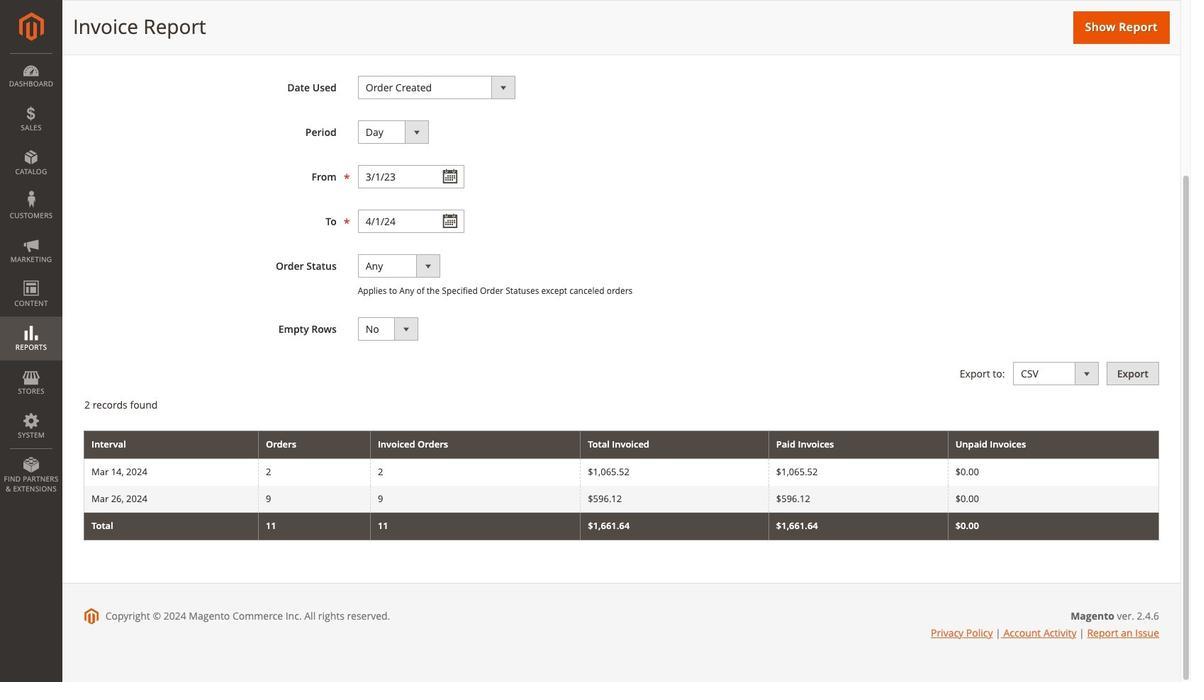 Task type: locate. For each thing, give the bounding box(es) containing it.
None text field
[[358, 165, 464, 189]]

menu bar
[[0, 53, 62, 501]]

magento admin panel image
[[19, 12, 44, 41]]

None text field
[[358, 210, 464, 233]]



